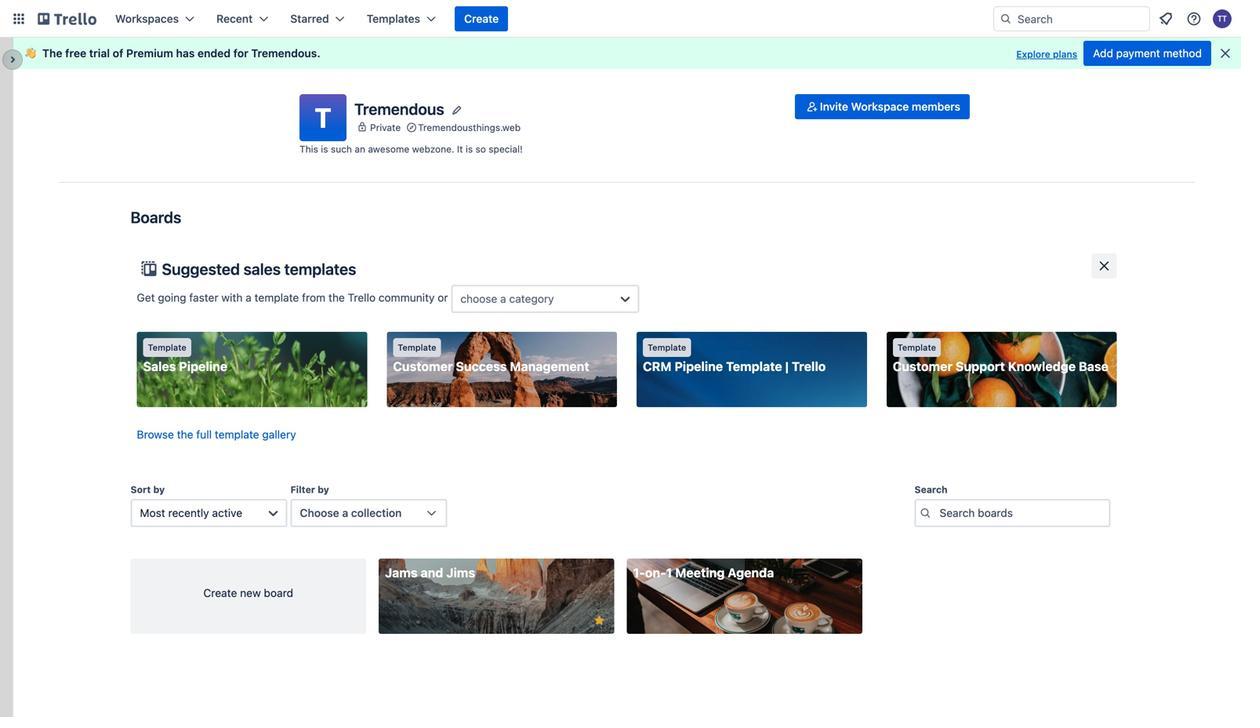 Task type: locate. For each thing, give the bounding box(es) containing it.
Search text field
[[915, 499, 1111, 527]]

trello left community
[[348, 291, 376, 304]]

a
[[246, 291, 252, 304], [501, 292, 507, 305], [342, 506, 348, 519]]

collection
[[351, 506, 402, 519]]

1 horizontal spatial tremendous
[[355, 99, 445, 118]]

is
[[321, 144, 328, 155], [466, 144, 473, 155]]

going
[[158, 291, 186, 304]]

0 horizontal spatial is
[[321, 144, 328, 155]]

by right sort
[[153, 484, 165, 495]]

template
[[148, 342, 187, 353], [398, 342, 437, 353], [648, 342, 687, 353], [898, 342, 937, 353], [726, 359, 783, 374]]

browse the full template gallery
[[137, 428, 296, 441]]

knowledge
[[1009, 359, 1077, 374]]

1 by from the left
[[153, 484, 165, 495]]

banner
[[13, 38, 1242, 69]]

webzone.
[[412, 144, 455, 155]]

customer
[[393, 359, 453, 374], [893, 359, 953, 374]]

back to home image
[[38, 6, 97, 31]]

create inside button
[[464, 12, 499, 25]]

0 vertical spatial tremendous
[[251, 47, 317, 60]]

sales
[[244, 260, 281, 278]]

tremendous down starred
[[251, 47, 317, 60]]

customer left support
[[893, 359, 953, 374]]

a right choose
[[501, 292, 507, 305]]

premium
[[126, 47, 173, 60]]

jams and jims link
[[379, 559, 615, 634]]

1 horizontal spatial is
[[466, 144, 473, 155]]

template down the sales
[[255, 291, 299, 304]]

1 pipeline from the left
[[179, 359, 228, 374]]

tremendous inside "banner"
[[251, 47, 317, 60]]

0 vertical spatial template
[[255, 291, 299, 304]]

a right with
[[246, 291, 252, 304]]

pipeline inside template sales pipeline
[[179, 359, 228, 374]]

customer for customer support knowledge base
[[893, 359, 953, 374]]

0 vertical spatial create
[[464, 12, 499, 25]]

template
[[255, 291, 299, 304], [215, 428, 259, 441]]

1 vertical spatial the
[[177, 428, 193, 441]]

template inside template sales pipeline
[[148, 342, 187, 353]]

template crm pipeline template | trello
[[643, 342, 826, 374]]

template right full
[[215, 428, 259, 441]]

0 horizontal spatial trello
[[348, 291, 376, 304]]

choose
[[461, 292, 498, 305]]

template customer support knowledge base
[[893, 342, 1109, 374]]

by for sort by
[[153, 484, 165, 495]]

customer for customer success management
[[393, 359, 453, 374]]

by right filter
[[318, 484, 329, 495]]

pipeline inside template crm pipeline template | trello
[[675, 359, 724, 374]]

customer left success at left bottom
[[393, 359, 453, 374]]

1 horizontal spatial trello
[[792, 359, 826, 374]]

filter by
[[291, 484, 329, 495]]

1 vertical spatial template
[[215, 428, 259, 441]]

1 horizontal spatial a
[[342, 506, 348, 519]]

create for create
[[464, 12, 499, 25]]

pipeline right crm
[[675, 359, 724, 374]]

1 vertical spatial create
[[204, 586, 237, 599]]

tremendous up private
[[355, 99, 445, 118]]

special!
[[489, 144, 523, 155]]

for
[[234, 47, 249, 60]]

0 vertical spatial the
[[329, 291, 345, 304]]

browse
[[137, 428, 174, 441]]

customer inside template customer support knowledge base
[[893, 359, 953, 374]]

on-
[[646, 565, 667, 580]]

a inside 'button'
[[342, 506, 348, 519]]

jams
[[385, 565, 418, 580]]

invite workspace members
[[821, 100, 961, 113]]

0 horizontal spatial by
[[153, 484, 165, 495]]

this is such an awesome webzone. it is so special!
[[300, 144, 523, 155]]

private
[[370, 122, 401, 133]]

explore
[[1017, 49, 1051, 60]]

explore plans
[[1017, 49, 1078, 60]]

trello
[[348, 291, 376, 304], [792, 359, 826, 374]]

trello right |
[[792, 359, 826, 374]]

2 by from the left
[[318, 484, 329, 495]]

boards
[[131, 208, 181, 226]]

is right the this
[[321, 144, 328, 155]]

the
[[42, 47, 62, 60]]

free
[[65, 47, 86, 60]]

template inside template customer success management
[[398, 342, 437, 353]]

template inside template customer support knowledge base
[[898, 342, 937, 353]]

0 horizontal spatial tremendous
[[251, 47, 317, 60]]

support
[[956, 359, 1006, 374]]

2 horizontal spatial a
[[501, 292, 507, 305]]

1 vertical spatial tremendous
[[355, 99, 445, 118]]

ended
[[198, 47, 231, 60]]

pipeline right sales
[[179, 359, 228, 374]]

pipeline for sales
[[179, 359, 228, 374]]

1
[[667, 565, 673, 580]]

1 customer from the left
[[393, 359, 453, 374]]

1 horizontal spatial pipeline
[[675, 359, 724, 374]]

1 horizontal spatial customer
[[893, 359, 953, 374]]

invite
[[821, 100, 849, 113]]

2 pipeline from the left
[[675, 359, 724, 374]]

an
[[355, 144, 366, 155]]

0 horizontal spatial customer
[[393, 359, 453, 374]]

awesome
[[368, 144, 410, 155]]

suggested
[[162, 260, 240, 278]]

0 horizontal spatial create
[[204, 586, 237, 599]]

with
[[222, 291, 243, 304]]

1 horizontal spatial the
[[329, 291, 345, 304]]

customer inside template customer success management
[[393, 359, 453, 374]]

new
[[240, 586, 261, 599]]

a right the choose
[[342, 506, 348, 519]]

from
[[302, 291, 326, 304]]

base
[[1080, 359, 1109, 374]]

filter
[[291, 484, 315, 495]]

templates
[[285, 260, 356, 278]]

sm image
[[805, 99, 821, 115]]

category
[[510, 292, 554, 305]]

most recently active
[[140, 506, 243, 519]]

2 customer from the left
[[893, 359, 953, 374]]

by
[[153, 484, 165, 495], [318, 484, 329, 495]]

1 horizontal spatial by
[[318, 484, 329, 495]]

the
[[329, 291, 345, 304], [177, 428, 193, 441]]

1 vertical spatial trello
[[792, 359, 826, 374]]

is right it
[[466, 144, 473, 155]]

the right from
[[329, 291, 345, 304]]

0 horizontal spatial pipeline
[[179, 359, 228, 374]]

create
[[464, 12, 499, 25], [204, 586, 237, 599]]

sort by
[[131, 484, 165, 495]]

1 horizontal spatial create
[[464, 12, 499, 25]]

the left full
[[177, 428, 193, 441]]

pipeline
[[179, 359, 228, 374], [675, 359, 724, 374]]

active
[[212, 506, 243, 519]]



Task type: vqa. For each thing, say whether or not it's contained in the screenshot.
"Hungry" text box
no



Task type: describe. For each thing, give the bounding box(es) containing it.
workspace
[[852, 100, 910, 113]]

recent button
[[207, 6, 278, 31]]

jams and jims
[[385, 565, 476, 580]]

a for choose a category
[[501, 292, 507, 305]]

1-on-1 meeting agenda link
[[627, 559, 863, 634]]

get
[[137, 291, 155, 304]]

it
[[457, 144, 463, 155]]

has
[[176, 47, 195, 60]]

trello inside template crm pipeline template | trello
[[792, 359, 826, 374]]

agenda
[[728, 565, 775, 580]]

choose
[[300, 506, 340, 519]]

community
[[379, 291, 435, 304]]

template customer success management
[[393, 342, 590, 374]]

👋
[[25, 47, 36, 60]]

banner containing 👋
[[13, 38, 1242, 69]]

.
[[317, 47, 321, 60]]

explore plans button
[[1017, 45, 1078, 64]]

template for customer support knowledge base
[[898, 342, 937, 353]]

members
[[912, 100, 961, 113]]

most
[[140, 506, 165, 519]]

plans
[[1054, 49, 1078, 60]]

invite workspace members button
[[795, 94, 971, 119]]

create new board
[[204, 586, 293, 599]]

1-
[[634, 565, 646, 580]]

jims
[[447, 565, 476, 580]]

create for create new board
[[204, 586, 237, 599]]

management
[[510, 359, 590, 374]]

tremendousthings.web
[[418, 122, 521, 133]]

templates
[[367, 12, 421, 25]]

gallery
[[262, 428, 296, 441]]

open information menu image
[[1187, 11, 1203, 27]]

of
[[113, 47, 123, 60]]

add payment method
[[1094, 47, 1203, 60]]

wave image
[[25, 46, 36, 60]]

meeting
[[676, 565, 725, 580]]

success
[[456, 359, 507, 374]]

template for crm pipeline template | trello
[[648, 342, 687, 353]]

trial
[[89, 47, 110, 60]]

payment
[[1117, 47, 1161, 60]]

primary element
[[0, 0, 1242, 38]]

pipeline for crm
[[675, 359, 724, 374]]

search image
[[1000, 13, 1013, 25]]

board
[[264, 586, 293, 599]]

1-on-1 meeting agenda
[[634, 565, 775, 580]]

tremendousthings.web link
[[418, 119, 521, 135]]

such
[[331, 144, 352, 155]]

t button
[[300, 94, 347, 141]]

templates button
[[358, 6, 446, 31]]

suggested sales templates
[[162, 260, 356, 278]]

a for choose a collection
[[342, 506, 348, 519]]

crm
[[643, 359, 672, 374]]

template for customer success management
[[398, 342, 437, 353]]

0 horizontal spatial the
[[177, 428, 193, 441]]

workspaces
[[115, 12, 179, 25]]

1 is from the left
[[321, 144, 328, 155]]

full
[[196, 428, 212, 441]]

t
[[315, 101, 332, 134]]

|
[[786, 359, 789, 374]]

add
[[1094, 47, 1114, 60]]

0 horizontal spatial a
[[246, 291, 252, 304]]

2 is from the left
[[466, 144, 473, 155]]

starred
[[291, 12, 329, 25]]

workspaces button
[[106, 6, 204, 31]]

this
[[300, 144, 318, 155]]

starred button
[[281, 6, 354, 31]]

0 notifications image
[[1157, 9, 1176, 28]]

sales
[[143, 359, 176, 374]]

recent
[[217, 12, 253, 25]]

get going faster with a template from the trello community or
[[137, 291, 451, 304]]

sort
[[131, 484, 151, 495]]

add payment method button
[[1084, 41, 1212, 66]]

terry turtle (terryturtle) image
[[1214, 9, 1233, 28]]

choose a collection
[[300, 506, 402, 519]]

👋 the free trial of premium has ended for tremendous .
[[25, 47, 321, 60]]

choose a collection button
[[291, 499, 448, 527]]

choose a category
[[461, 292, 554, 305]]

template for sales pipeline
[[148, 342, 187, 353]]

faster
[[189, 291, 219, 304]]

click to unstar this board. it will be removed from your starred list. image
[[593, 614, 607, 628]]

search
[[915, 484, 948, 495]]

browse the full template gallery link
[[137, 428, 296, 441]]

0 vertical spatial trello
[[348, 291, 376, 304]]

by for filter by
[[318, 484, 329, 495]]

so
[[476, 144, 486, 155]]

method
[[1164, 47, 1203, 60]]

or
[[438, 291, 448, 304]]

and
[[421, 565, 444, 580]]

template sales pipeline
[[143, 342, 228, 374]]

Search field
[[994, 6, 1151, 31]]



